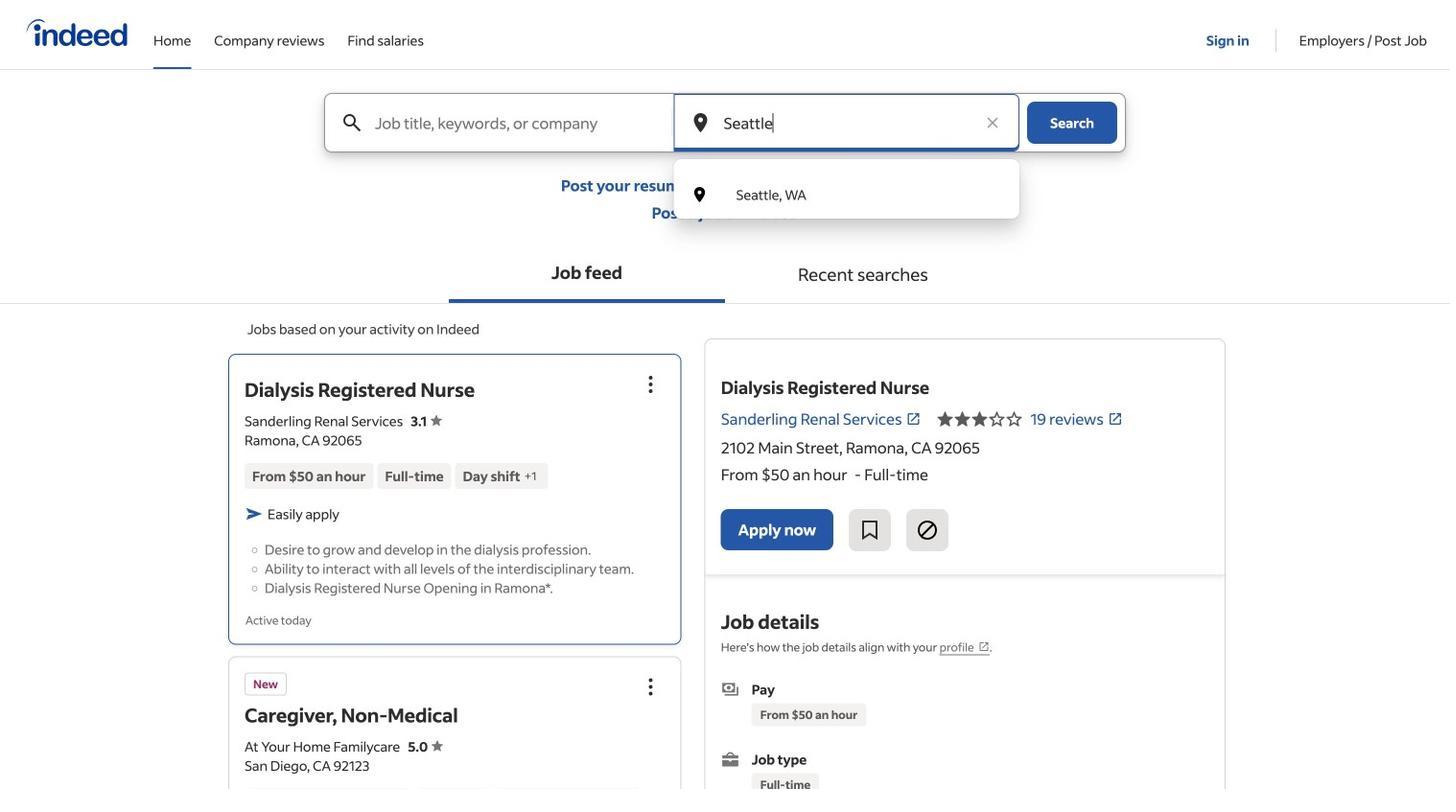 Task type: describe. For each thing, give the bounding box(es) containing it.
3.1 out of five stars rating image
[[411, 413, 443, 430]]

job preferences (opens in a new window) image
[[979, 641, 990, 653]]

5.0 out of five stars rating image
[[408, 738, 444, 756]]

3.1 out of 5 stars. link to 19 reviews company ratings (opens in a new tab) image
[[1108, 412, 1124, 427]]

search: Job title, keywords, or company text field
[[371, 94, 671, 152]]

sanderling renal services (opens in a new tab) image
[[906, 412, 922, 427]]



Task type: locate. For each thing, give the bounding box(es) containing it.
save this job image
[[859, 519, 882, 542]]

job actions for caregiver, non-medical is collapsed image
[[640, 676, 663, 699]]

clear location input image
[[984, 113, 1003, 132]]

not interested image
[[917, 519, 940, 542]]

3.1 out of 5 stars image
[[937, 408, 1023, 431]]

None search field
[[309, 93, 1142, 219]]

main content
[[0, 93, 1451, 790]]

tab list
[[0, 246, 1451, 304]]

Edit location text field
[[720, 94, 974, 152]]

job actions for dialysis registered nurse is collapsed image
[[640, 373, 663, 396]]



Task type: vqa. For each thing, say whether or not it's contained in the screenshot.
Teachstart within the TEACHSTART LOS ANGELES, CA 90007
no



